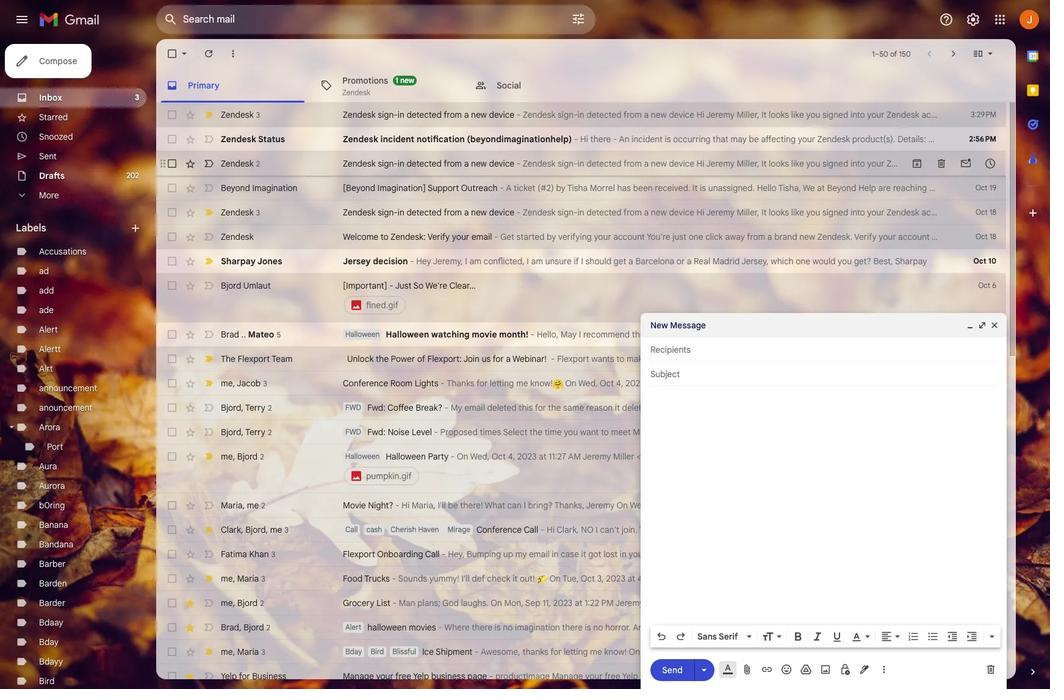 Task type: describe. For each thing, give the bounding box(es) containing it.
2 free from the left
[[605, 671, 621, 682]]

miller, for 3:29 pm
[[737, 109, 759, 120]]

2 horizontal spatial tue,
[[724, 622, 740, 633]]

love
[[971, 573, 987, 584]]

bday inside row
[[345, 647, 362, 656]]

- right night? at the left bottom of page
[[396, 500, 400, 511]]

oct right aug
[[978, 378, 991, 388]]

didn't
[[700, 402, 722, 413]]

wed, left aug
[[936, 378, 955, 389]]

- right party
[[451, 451, 455, 462]]

oc for 3:29 pm
[[1043, 109, 1050, 120]]

8:26
[[882, 402, 898, 413]]

2 verify from the left
[[854, 231, 877, 242]]

0 vertical spatial what
[[1015, 549, 1034, 560]]

0 horizontal spatial one
[[689, 231, 703, 242]]

noise
[[388, 427, 410, 438]]

1 horizontal spatial your
[[932, 231, 949, 242]]

umlaut down aug
[[937, 402, 965, 413]]

0 vertical spatial email
[[472, 231, 492, 242]]

4 for conference room lights
[[992, 378, 997, 388]]

i left did. at the bottom of page
[[902, 378, 904, 389]]

clear...
[[449, 280, 476, 291]]

0 horizontal spatial there
[[472, 622, 493, 633]]

claiming
[[943, 671, 976, 682]]

1 vertical spatial williams
[[697, 573, 728, 584]]

port
[[47, 441, 63, 452]]

manage your free yelp business page - productimage manage your free yelp business page your customers are already on yelp. connect with them now by claiming your free page. sig
[[343, 671, 1050, 682]]

are right attach files image
[[760, 671, 773, 682]]

bjord , terry 2 for fwd: coffee break?
[[221, 402, 272, 413]]

1 horizontal spatial it
[[581, 549, 586, 560]]

like for 3:29 pm
[[791, 109, 804, 120]]

wrote: down operations
[[850, 573, 874, 584]]

oct 10
[[974, 256, 997, 265]]

social tab
[[465, 68, 619, 103]]

send inside button
[[662, 664, 683, 675]]

me down brad , bjord 2
[[221, 646, 233, 657]]

attach files image
[[742, 663, 754, 676]]

mateo
[[248, 329, 274, 340]]

, for 21th row from the top of the main content containing promotions
[[233, 646, 235, 657]]

0 horizontal spatial miller
[[613, 451, 634, 462]]

wed, inside cell
[[470, 451, 490, 462]]

2 beyond from the left
[[827, 182, 856, 193]]

halloween halloween watching movie month! - hello, may i recommend the beloved children's classic: hotel transylvania 2? on wed, 4 oct 2023 at 09:42, bjord umlaut <sicritbjordd
[[345, 329, 1050, 340]]

case
[[561, 549, 579, 560]]

no
[[581, 524, 594, 535]]

zendesk.
[[818, 231, 853, 242]]

insert files using drive image
[[800, 663, 812, 676]]

wrote: up <sicritbjordd@gmail.com>
[[918, 500, 942, 511]]

[important] - just so we're clear... link
[[343, 280, 939, 292]]

by right started
[[547, 231, 556, 242]]

0 vertical spatial be
[[924, 427, 933, 438]]

1 vertical spatial sep
[[742, 622, 757, 633]]

0 horizontal spatial call
[[345, 525, 358, 534]]

2023 right 2,
[[984, 378, 1003, 389]]

fwd for fwd: noise level
[[345, 427, 361, 436]]

decision
[[373, 256, 408, 267]]

halloween down noise at the bottom
[[386, 451, 426, 462]]

cell up party
[[962, 426, 1006, 438]]

1 vertical spatial if
[[574, 256, 579, 267]]

0 horizontal spatial be
[[448, 500, 458, 511]]

by right now
[[932, 671, 941, 682]]

disaster
[[1004, 427, 1035, 438]]

where
[[444, 622, 470, 633]]

i right "may"
[[579, 329, 581, 340]]

alert halloween movies - where there is no imagination there is no horror. arthur conan doyle on tue, sep 12, 2023 at 2:50 pm brad klo <klobrad84@gmail.com> wrote: hey guys what
[[345, 622, 1050, 633]]

snoozed link
[[39, 131, 73, 142]]

logistics
[[817, 549, 849, 560]]

oct down undo ‪(⌘z)‬ image
[[660, 646, 675, 657]]

2:50
[[803, 622, 820, 633]]

send button
[[651, 659, 695, 681]]

halloween down compartmental
[[939, 451, 979, 462]]

indent more ‪(⌘])‬ image
[[966, 630, 978, 643]]

wrote: inside cell
[[758, 451, 782, 462]]

0 vertical spatial if
[[971, 182, 976, 193]]

- left where
[[438, 622, 442, 633]]

3 yelp from the left
[[622, 671, 638, 682]]

wed, up – at bottom
[[803, 402, 822, 413]]

0 horizontal spatial just
[[395, 280, 412, 291]]

2 me , maria 3 from the top
[[221, 646, 265, 657]]

2 vertical spatial email
[[529, 549, 550, 560]]

on right 🤗 icon
[[565, 378, 577, 389]]

insert signature image
[[859, 663, 871, 676]]

2 vertical spatial it
[[513, 573, 518, 584]]

1 horizontal spatial i'll
[[462, 573, 470, 584]]

🌮 image
[[537, 574, 547, 584]]

2 page from the left
[[677, 671, 696, 682]]

me right terry,
[[873, 597, 885, 608]]

in up incident
[[398, 109, 405, 120]]

cherish haven
[[391, 525, 439, 534]]

oct right minimize icon
[[977, 330, 990, 339]]

6 row from the top
[[156, 225, 1050, 249]]

2 vertical spatial tue,
[[642, 646, 658, 657]]

inbox
[[648, 549, 669, 560]]

bjord umlaut
[[221, 280, 271, 291]]

productimage
[[495, 671, 550, 682]]

, for ninth row from the bottom
[[233, 451, 235, 462]]

0 horizontal spatial thanks,
[[555, 500, 585, 511]]

wrote: left 'no'
[[981, 524, 1005, 535]]

bandana link
[[39, 539, 73, 550]]

supply
[[912, 549, 937, 560]]

2023 up deletes
[[626, 378, 645, 389]]

2 inside maria , me 2
[[261, 501, 265, 510]]

hey,
[[448, 549, 465, 560]]

1 horizontal spatial jacob
[[690, 378, 714, 389]]

maria up "clark"
[[221, 500, 243, 511]]

are right help
[[879, 182, 891, 193]]

1 verify from the left
[[428, 231, 450, 242]]

halloween up power
[[386, 329, 429, 340]]

row containing maria
[[156, 493, 1050, 518]]

2023 down lost
[[606, 573, 626, 584]]

at left 09:42,
[[913, 329, 921, 340]]

room
[[390, 378, 413, 389]]

flexport:
[[427, 353, 462, 364]]

zendesk 2
[[221, 158, 260, 169]]

maria down flexport onboarding call - hey, bumping up my email in case it got lost in your inbox - are you still looking to improve your logistics operations and supply chain? if you found what you
[[673, 573, 695, 584]]

i right conflicted, at the top left of the page
[[527, 256, 529, 267]]

on up "beyondima"
[[1031, 207, 1041, 218]]

support image
[[939, 12, 954, 27]]

ple
[[1040, 451, 1050, 462]]

into for oct 18
[[851, 207, 865, 218]]

snoozed
[[39, 131, 73, 142]]

1 row from the top
[[156, 103, 1050, 127]]

2 business from the left
[[641, 671, 675, 682]]

indent less ‪(⌘[)‬ image
[[947, 630, 959, 643]]

- right trucks
[[392, 573, 396, 584]]

starred
[[39, 112, 68, 123]]

1 horizontal spatial just
[[1001, 500, 1017, 511]]

pm left the j
[[1034, 378, 1047, 389]]

1 horizontal spatial jeremy,
[[893, 573, 923, 584]]

are right inbox at the bottom of page
[[678, 549, 690, 560]]

so
[[414, 280, 424, 291]]

0 vertical spatial letting
[[490, 378, 514, 389]]

0 vertical spatial know!
[[530, 378, 553, 389]]

1 vertical spatial email
[[465, 402, 485, 413]]

zendesk:
[[391, 231, 426, 242]]

- up the (beyondimaginationhelp)
[[517, 109, 521, 120]]

times
[[480, 427, 501, 438]]

- right 'lights'
[[441, 378, 445, 389]]

2023 right 12,
[[772, 622, 791, 633]]

oct 3 for ice shipment - awesome, thanks for letting me know! on tue, oct 3, 2023 at 12:01 pm maria williams <mariaaawilliams@gmail.com> wrote: hey jeremy, the shipmen
[[979, 647, 997, 656]]

search mail image
[[160, 9, 182, 31]]

1 vertical spatial one
[[796, 256, 811, 267]]

insert link ‪(⌘k)‬ image
[[761, 663, 773, 676]]

oct 18 for is
[[976, 232, 997, 241]]

more formatting options image
[[986, 630, 998, 643]]

, for 11th row from the bottom of the main content containing promotions
[[241, 402, 244, 413]]

for left business
[[239, 671, 250, 682]]

zendesk 3 for 3:29 pm
[[221, 109, 260, 120]]

- right inbox at the bottom of page
[[672, 549, 676, 560]]

fwd: for fwd: noise level
[[367, 427, 386, 438]]

fined.gif
[[366, 300, 398, 311]]

at left 11:27
[[539, 451, 547, 462]]

oct 18 for using
[[976, 208, 997, 217]]

port link
[[47, 441, 63, 452]]

night?
[[368, 500, 393, 511]]

5 inside brad .. mateo 5
[[277, 330, 281, 339]]

on right 🌮 image
[[549, 573, 561, 584]]

conference for conference room lights
[[343, 378, 388, 389]]

god
[[442, 597, 459, 608]]

labels heading
[[16, 222, 129, 234]]

2,
[[975, 378, 981, 389]]

fwd: for fwd: coffee break?
[[367, 402, 386, 413]]

1 vertical spatial letting
[[564, 646, 588, 657]]

- up tisha
[[574, 134, 578, 145]]

, for 10th row from the bottom
[[241, 426, 244, 437]]

ice shipment - awesome, thanks for letting me know! on tue, oct 3, 2023 at 12:01 pm maria williams <mariaaawilliams@gmail.com> wrote: hey jeremy, the shipmen
[[422, 646, 1050, 657]]

me up brad , bjord 2
[[221, 597, 233, 608]]

2 vertical spatial williams
[[776, 646, 808, 657]]

12:01
[[717, 646, 736, 657]]

11:27
[[549, 451, 566, 462]]

compose button
[[5, 44, 92, 78]]

halloween inside halloween halloween party - on wed, oct 4, 2023 at 11:27 am jeremy miller <millerjeremy500@gmail.com> wrote: hi everyone, we will be having an office halloween party on 10/31. ple
[[345, 452, 380, 461]]

3 inside 'fatima khan 3'
[[271, 550, 275, 559]]

to right want
[[601, 427, 609, 438]]

toolbar inside row
[[905, 157, 1003, 170]]

guys
[[1013, 622, 1031, 633]]

refresh image
[[203, 48, 215, 60]]

announcement
[[39, 383, 97, 394]]

bring?
[[528, 500, 553, 511]]

1 am from the left
[[470, 256, 482, 267]]

sign- up verifying
[[558, 207, 578, 218]]

i left should
[[581, 256, 583, 267]]

oct 6
[[978, 281, 997, 290]]

cell up jer
[[962, 572, 1006, 585]]

toggle confidential mode image
[[839, 663, 851, 676]]

bdayy
[[39, 656, 63, 667]]

2 vertical spatial <mariaaawilliams@gmail.com>
[[810, 646, 927, 657]]

- down the ticket at the top
[[517, 207, 521, 218]]

bird inside labels navigation
[[39, 676, 55, 687]]

yes,
[[884, 378, 900, 389]]

2 horizontal spatial call
[[524, 524, 538, 535]]

send inside main content
[[851, 597, 871, 608]]

break?
[[416, 402, 443, 413]]

0 horizontal spatial i'll
[[438, 500, 446, 511]]

oct up yes,
[[875, 329, 890, 340]]

sig
[[1039, 671, 1050, 682]]

to right 'out'
[[944, 182, 952, 193]]

4, left 8:01 at right bottom
[[668, 500, 675, 511]]

what
[[485, 500, 505, 511]]

arora
[[39, 422, 60, 433]]

alert for alert halloween movies - where there is no imagination there is no horror. arthur conan doyle on tue, sep 12, 2023 at 2:50 pm brad klo <klobrad84@gmail.com> wrote: hey guys what
[[345, 623, 361, 632]]

deletes
[[622, 402, 651, 413]]

into for 3:29 pm
[[851, 109, 865, 120]]

mon,
[[504, 597, 523, 608]]

def
[[472, 573, 485, 584]]

11 row from the top
[[156, 371, 1050, 395]]

0 vertical spatial jeremy,
[[433, 256, 463, 267]]

- left a
[[500, 182, 504, 193]]

7:56
[[793, 524, 809, 535]]

Search mail text field
[[183, 13, 537, 26]]

cell down compartmental
[[962, 450, 1006, 463]]

which
[[771, 256, 794, 267]]

join.
[[622, 524, 638, 535]]

1 for 1 new
[[395, 75, 398, 85]]

1 horizontal spatial the
[[1004, 646, 1019, 657]]

4 for unlock the power of flexport: join us for a webinar!
[[992, 354, 997, 363]]

1 vertical spatial everyone,
[[961, 500, 999, 511]]

party
[[428, 451, 449, 462]]

the left power
[[376, 353, 389, 364]]

18 for is
[[990, 232, 997, 241]]

12 row from the top
[[156, 395, 1050, 420]]

miller, for oct 18
[[737, 207, 759, 218]]

oct down the oct 19
[[976, 208, 988, 217]]

Subject field
[[651, 368, 997, 380]]

on right did. at the bottom of page
[[923, 378, 934, 389]]

insert photo image
[[820, 663, 832, 676]]

bold ‪(⌘b)‬ image
[[792, 630, 804, 643]]

1 horizontal spatial call
[[425, 549, 440, 560]]

am right 8:26
[[900, 402, 912, 413]]

- right list
[[393, 597, 397, 608]]

0 vertical spatial 4
[[868, 329, 873, 340]]

1 page from the left
[[468, 671, 487, 682]]

0 vertical spatial flexport
[[238, 353, 270, 364]]

out
[[929, 182, 942, 193]]

plans;
[[418, 597, 440, 608]]

new inside tab
[[400, 75, 414, 85]]

0 horizontal spatial we
[[803, 182, 815, 193]]

1 vertical spatial flexport
[[343, 549, 375, 560]]

1 horizontal spatial 3,
[[677, 646, 683, 657]]

transylvania
[[773, 329, 820, 340]]

oct 4 for conference room lights
[[978, 378, 997, 388]]

settings image
[[966, 12, 981, 27]]

starred link
[[39, 112, 68, 123]]

promotions, one new message, tab
[[311, 68, 464, 103]]

redo ‪(⌘y)‬ image
[[675, 630, 687, 643]]

maria,
[[412, 500, 436, 511]]

row containing sharpay jones
[[156, 249, 1006, 273]]

list.
[[939, 597, 952, 608]]

🤗 image
[[553, 379, 563, 389]]

at left 4:00
[[628, 573, 635, 584]]

are right the 19
[[1001, 182, 1013, 193]]

supp
[[1031, 182, 1050, 193]]

new message dialog
[[641, 313, 1007, 689]]

2 horizontal spatial jeremy,
[[972, 646, 1002, 657]]

cell left 'no'
[[962, 524, 1006, 536]]

1 beyond from the left
[[221, 182, 250, 193]]

am right 9:53
[[675, 378, 688, 389]]

4, left "7:56"
[[753, 524, 760, 535]]

movie night? - hi maria, i'll be there! what can i bring? thanks, jeremy on wed, oct 4, 2023 at 8:01 am maria williams <mariaaawilliams@gmail.com> wrote: hey everyone, just sending
[[343, 500, 1050, 511]]

awesome,
[[481, 646, 520, 657]]

me up maria , me 2
[[221, 451, 233, 462]]

brad left klo
[[837, 622, 855, 633]]

movies
[[409, 622, 436, 633]]

check
[[487, 573, 511, 584]]

, for 19th row
[[233, 597, 235, 608]]

undo ‪(⌘z)‬ image
[[655, 630, 668, 643]]

flexport onboarding call - hey, bumping up my email in case it got lost in your inbox - are you still looking to improve your logistics operations and supply chain? if you found what you 
[[343, 549, 1050, 560]]

arora link
[[39, 422, 60, 433]]

oct left 6
[[978, 281, 991, 290]]

gmail image
[[39, 7, 106, 32]]

conference for conference call - hi clark, no i can't join. thanks, jeremy on wed, oct 4, 2023 at 7:56 am bjord umlaut <sicritbjordd@gmail.com> wrote: no grand id
[[477, 524, 522, 535]]

onboarding
[[377, 549, 423, 560]]

1 vertical spatial <millerjeremy500@gmail.com>
[[669, 597, 789, 608]]

for right us
[[493, 353, 504, 364]]

more options image
[[881, 663, 888, 676]]

new message
[[651, 320, 706, 331]]

can
[[507, 500, 522, 511]]

jersey
[[343, 256, 371, 267]]

maria up insert link ‪(⌘k)‬ icon in the bottom of the page
[[753, 646, 774, 657]]

pm right 4:00
[[658, 573, 671, 584]]

in down imagination]
[[398, 207, 405, 218]]

oct 3 for alert halloween movies - where there is no imagination there is no horror. arthur conan doyle on tue, sep 12, 2023 at 2:50 pm brad klo <klobrad84@gmail.com> wrote: hey guys what
[[979, 623, 997, 632]]

maria down 'fatima khan 3'
[[237, 573, 259, 584]]

4:00
[[638, 573, 656, 584]]

1 for 1 50 of 150
[[872, 49, 875, 58]]

yummy!
[[429, 573, 459, 584]]

oc for oct 18
[[1043, 207, 1050, 218]]

- left 'my'
[[445, 402, 449, 413]]

or
[[677, 256, 685, 267]]

seem
[[724, 402, 745, 413]]

at left 1:22 on the right
[[575, 597, 583, 608]]

see
[[955, 182, 968, 193]]

2 inside zendesk 2
[[256, 159, 260, 168]]

, for 20th row from the top
[[239, 622, 241, 633]]

morrel
[[590, 182, 615, 193]]

is left the unassigned.
[[700, 182, 706, 193]]

account up jersey decision - hey jeremy, i am conflicted, i am unsure if i should get a barcelona or a real madrid jersey, which one would you get? best, sharpay
[[614, 231, 645, 242]]

0 horizontal spatial of
[[417, 353, 425, 364]]

tab list containing promotions
[[156, 68, 1016, 103]]

more image
[[227, 48, 239, 60]]

0 vertical spatial of
[[890, 49, 897, 58]]

0 vertical spatial it
[[615, 402, 620, 413]]

umlaut down sharpay jones
[[243, 280, 271, 291]]

zendesk sign-in detected from a new device - zendesk sign-in detected from a new device hi jeremy miller, it looks like you signed into your zendesk account using a new device on oc for oct 18
[[343, 207, 1050, 218]]

brad .. mateo 5
[[221, 329, 281, 340]]

on right party
[[1004, 451, 1014, 462]]

me up clark , bjord , me 3
[[247, 500, 259, 511]]

anouncement
[[39, 402, 92, 413]]

formatting options toolbar
[[651, 626, 1001, 648]]

1 vertical spatial what
[[1033, 622, 1050, 633]]

cell containing [important] - just so we're clear...
[[343, 280, 945, 316]]

zendesk 3 for oct 18
[[221, 207, 260, 218]]

0 horizontal spatial jacob
[[237, 377, 261, 388]]

0 vertical spatial <mariaaawilliams@gmail.com>
[[798, 500, 916, 511]]

2 horizontal spatial there
[[978, 182, 999, 193]]

row containing the flexport team
[[156, 347, 1006, 371]]

in down social tab
[[578, 109, 585, 120]]

oct up looking on the right bottom
[[736, 524, 750, 535]]

hey up <sicritbjordd@gmail.com>
[[944, 500, 959, 511]]



Task type: locate. For each thing, give the bounding box(es) containing it.
row containing clark
[[156, 518, 1050, 542]]

in left case
[[552, 549, 559, 560]]

me down the flexport team at the left
[[221, 377, 233, 388]]

[beyond
[[343, 182, 375, 193]]

drafts link
[[39, 170, 65, 181]]

0 horizontal spatial conference
[[343, 378, 388, 389]]

oct left the 19
[[976, 183, 988, 192]]

0 vertical spatial <millerjeremy500@gmail.com>
[[637, 451, 756, 462]]

hey up so at the top of page
[[416, 256, 431, 267]]

2 miller, from the top
[[737, 207, 759, 218]]

1 miller, from the top
[[737, 109, 759, 120]]

bday
[[39, 637, 59, 648], [345, 647, 362, 656]]

jacob up fwd fwd: coffee break? - my email deleted this for the same reason it deletes all emails. it didn't seem important. on wed, oct 4, 2023 at 8:26 am bjord umlaut <sicritbjordd@gmail.c
[[690, 378, 714, 389]]

alrt
[[39, 363, 53, 374]]

0 vertical spatial me , maria 3
[[221, 573, 265, 584]]

- right webinar!
[[551, 353, 555, 364]]

0 vertical spatial we
[[803, 182, 815, 193]]

2 18 from the top
[[990, 232, 997, 241]]

pop out image
[[978, 320, 987, 330]]

advanced search options image
[[566, 7, 591, 31]]

22 row from the top
[[156, 664, 1050, 688]]

1 fwd: from the top
[[367, 402, 386, 413]]

2023 up "bird"
[[850, 402, 869, 413]]

1 18 from the top
[[990, 208, 997, 217]]

1 vertical spatial oct 4
[[978, 378, 997, 388]]

13 row from the top
[[156, 420, 1050, 444]]

1 horizontal spatial thanks,
[[639, 524, 669, 535]]

maria
[[221, 500, 243, 511], [741, 500, 763, 511], [237, 573, 259, 584], [673, 573, 695, 584], [237, 646, 259, 657], [753, 646, 774, 657]]

(beyondimaginationhelp)
[[467, 134, 572, 145]]

using for oct 18
[[955, 207, 976, 218]]

alert for alert
[[39, 324, 58, 335]]

beyond
[[221, 182, 250, 193], [827, 182, 856, 193]]

1 vertical spatial zendesk 3
[[221, 207, 260, 218]]

bjord
[[221, 280, 241, 291], [950, 329, 970, 340], [221, 402, 241, 413], [915, 402, 935, 413], [221, 426, 241, 437], [237, 451, 258, 462], [245, 524, 266, 535], [826, 524, 847, 535], [237, 597, 258, 608], [244, 622, 264, 633]]

2?
[[823, 329, 832, 340]]

bird
[[869, 427, 884, 438]]

1 like from the top
[[791, 109, 804, 120]]

4 row from the top
[[156, 176, 1050, 200]]

5 row from the top
[[156, 200, 1050, 225]]

0 vertical spatial miller,
[[737, 109, 759, 120]]

1 vertical spatial like
[[791, 207, 804, 218]]

2 oct 18 from the top
[[976, 232, 997, 241]]

you
[[806, 109, 820, 120], [806, 207, 820, 218], [838, 256, 852, 267], [564, 427, 578, 438], [692, 549, 707, 560], [974, 549, 988, 560], [1036, 549, 1050, 560]]

1 using from the top
[[955, 109, 976, 120]]

to left zendesk:
[[381, 231, 389, 242]]

me up 'fatima khan 3'
[[270, 524, 282, 535]]

0 horizontal spatial know!
[[530, 378, 553, 389]]

pm
[[1034, 378, 1047, 389], [658, 573, 671, 584], [601, 597, 614, 608], [823, 622, 835, 633], [738, 646, 750, 657]]

2 me , bjord 2 from the top
[[221, 597, 264, 608]]

<simonjacob477@gmail.com>
[[742, 378, 856, 389]]

0 horizontal spatial bday
[[39, 637, 59, 648]]

fwd left noise at the bottom
[[345, 427, 361, 436]]

2 horizontal spatial free
[[997, 671, 1013, 682]]

3 inside clark , bjord , me 3
[[285, 525, 289, 534]]

3 row from the top
[[156, 151, 1006, 176]]

me , bjord 2 for 19th row
[[221, 597, 264, 608]]

0 horizontal spatial tue,
[[563, 573, 579, 584]]

1 horizontal spatial sep
[[742, 622, 757, 633]]

, for 12th row from the bottom
[[233, 377, 235, 388]]

0 horizontal spatial your
[[698, 671, 715, 682]]

me
[[221, 377, 233, 388], [516, 378, 528, 389], [221, 451, 233, 462], [247, 500, 259, 511], [270, 524, 282, 535], [221, 573, 233, 584], [221, 597, 233, 608], [873, 597, 885, 608], [221, 646, 233, 657], [590, 646, 602, 657]]

[important]
[[343, 280, 387, 291]]

brad for ,
[[221, 622, 239, 633]]

0 vertical spatial bird
[[371, 647, 384, 656]]

unsure
[[545, 256, 572, 267]]

0 horizontal spatial 5
[[277, 330, 281, 339]]

i right can
[[524, 500, 526, 511]]

3 oct 3 from the top
[[979, 671, 997, 680]]

<millerjeremy500@gmail.com> inside cell
[[637, 451, 756, 462]]

me , bjord 2 for ninth row from the bottom
[[221, 451, 264, 462]]

1 vertical spatial just
[[1001, 500, 1017, 511]]

been
[[633, 182, 653, 193]]

jersey decision - hey jeremy, i am conflicted, i am unsure if i should get a barcelona or a real madrid jersey, which one would you get? best, sharpay
[[343, 256, 927, 267]]

jeremy, up the we're
[[433, 256, 463, 267]]

brad left .. at the left
[[221, 329, 239, 340]]

1 oct 4 from the top
[[978, 354, 997, 363]]

free down blissful
[[396, 671, 411, 682]]

is down 1:22 on the right
[[585, 622, 591, 633]]

zendesk sign-in detected from a new device -
[[343, 158, 523, 169]]

row containing fatima khan
[[156, 542, 1050, 566]]

device
[[489, 109, 515, 120], [669, 109, 695, 120], [1003, 109, 1029, 120], [489, 158, 515, 169], [489, 207, 515, 218], [669, 207, 695, 218], [1003, 207, 1029, 218]]

like for oct 18
[[791, 207, 804, 218]]

1 me , bjord 2 from the top
[[221, 451, 264, 462]]

yelp down ice
[[413, 671, 429, 682]]

am up clear... on the top left of the page
[[470, 256, 482, 267]]

1 fwd from the top
[[345, 403, 361, 412]]

zendesk sign-in detected from a new device - zendesk sign-in detected from a new device hi jeremy miller, it looks like you signed into your zendesk account using a new device on oc for 3:29 pm
[[343, 109, 1050, 120]]

1 inside promotions, one new message, tab
[[395, 75, 398, 85]]

row containing yelp for business
[[156, 664, 1050, 688]]

- left "hello,"
[[531, 329, 535, 340]]

0 vertical spatial alert
[[39, 324, 58, 335]]

brad for ..
[[221, 329, 239, 340]]

row containing bjord umlaut
[[156, 273, 1006, 322]]

2 looks from the top
[[769, 207, 789, 218]]

williams down bold ‪(⌘b)‬ icon
[[776, 646, 808, 657]]

1 vertical spatial be
[[863, 451, 873, 462]]

anouncement link
[[39, 402, 92, 413]]

at left 8:26
[[872, 402, 879, 413]]

miller down meet
[[613, 451, 634, 462]]

2 into from the top
[[851, 207, 865, 218]]

if
[[967, 549, 972, 560]]

- down bring?
[[541, 524, 545, 535]]

7 row from the top
[[156, 249, 1006, 273]]

we right tisha,
[[803, 182, 815, 193]]

italic ‪(⌘i)‬ image
[[812, 630, 824, 643]]

still
[[709, 549, 722, 560]]

4, up lark,
[[841, 402, 848, 413]]

1 vertical spatial 4
[[992, 354, 997, 363]]

0 vertical spatial zendesk sign-in detected from a new device - zendesk sign-in detected from a new device hi jeremy miller, it looks like you signed into your zendesk account using a new device on oc
[[343, 109, 1050, 120]]

on right party
[[457, 451, 468, 462]]

2 oc from the top
[[1043, 207, 1050, 218]]

business
[[431, 671, 465, 682], [641, 671, 675, 682]]

shipmen
[[1021, 646, 1050, 657]]

1 vertical spatial know!
[[604, 646, 627, 657]]

row
[[156, 103, 1050, 127], [156, 127, 1006, 151], [156, 151, 1006, 176], [156, 176, 1050, 200], [156, 200, 1050, 225], [156, 225, 1050, 249], [156, 249, 1006, 273], [156, 273, 1006, 322], [156, 322, 1050, 347], [156, 347, 1006, 371], [156, 371, 1050, 395], [156, 395, 1050, 420], [156, 420, 1050, 444], [156, 444, 1050, 493], [156, 493, 1050, 518], [156, 518, 1050, 542], [156, 542, 1050, 566], [156, 566, 1050, 591], [156, 591, 1006, 615], [156, 615, 1050, 640], [156, 640, 1050, 664], [156, 664, 1050, 688]]

there!
[[460, 500, 483, 511]]

williams up conference call - hi clark, no i can't join. thanks, jeremy on wed, oct 4, 2023 at 7:56 am bjord umlaut <sicritbjordd@gmail.com> wrote: no grand id at the bottom
[[765, 500, 796, 511]]

on left the yelp.
[[806, 671, 816, 682]]

1 vertical spatial fwd:
[[367, 427, 386, 438]]

me , maria 3 down 'fatima khan 3'
[[221, 573, 265, 584]]

2 horizontal spatial yelp
[[622, 671, 638, 682]]

oct 4 for unlock the power of flexport: join us for a webinar!
[[978, 354, 997, 363]]

shipment
[[436, 646, 473, 657]]

time
[[705, 427, 723, 438]]

1 horizontal spatial bday
[[345, 647, 362, 656]]

1 vertical spatial 1
[[395, 75, 398, 85]]

1 sharpay from the left
[[221, 256, 256, 267]]

0 horizontal spatial alert
[[39, 324, 58, 335]]

sign- up incident
[[378, 109, 398, 120]]

oct 4
[[978, 354, 997, 363], [978, 378, 997, 388]]

looks for oct 18
[[769, 207, 789, 218]]

list
[[377, 597, 390, 608]]

halloween inside "halloween halloween watching movie month! - hello, may i recommend the beloved children's classic: hotel transylvania 2? on wed, 4 oct 2023 at 09:42, bjord umlaut <sicritbjordd"
[[345, 330, 380, 339]]

2 yelp from the left
[[413, 671, 429, 682]]

important.
[[748, 402, 788, 413]]

0 horizontal spatial sharpay
[[221, 256, 256, 267]]

lark,
[[832, 427, 852, 438]]

1 manage from the left
[[343, 671, 374, 682]]

get
[[614, 256, 626, 267]]

2 inside brad , bjord 2
[[266, 623, 270, 632]]

send left more send options image
[[662, 664, 683, 675]]

0 vertical spatial one
[[689, 231, 703, 242]]

bday inside labels navigation
[[39, 637, 59, 648]]

sans serif option
[[695, 630, 745, 643]]

1 business from the left
[[431, 671, 465, 682]]

call
[[524, 524, 538, 535], [345, 525, 358, 534], [425, 549, 440, 560]]

1 horizontal spatial know!
[[604, 646, 627, 657]]

tab list
[[1016, 39, 1050, 645], [156, 68, 1016, 103]]

oct up inbox at the bottom of page
[[651, 500, 666, 511]]

no
[[1007, 524, 1018, 535]]

- down the (beyondimaginationhelp)
[[517, 158, 521, 169]]

1 zendesk 3 from the top
[[221, 109, 260, 120]]

1 vertical spatial me , bjord 2
[[221, 597, 264, 608]]

primary tab
[[156, 68, 309, 103]]

i left personally at the bottom of page
[[925, 573, 927, 584]]

2 manage from the left
[[552, 671, 583, 682]]

klo
[[858, 622, 870, 633]]

2 signed from the top
[[823, 207, 849, 218]]

maria down brad , bjord 2
[[237, 646, 259, 657]]

1 horizontal spatial miller
[[646, 597, 667, 608]]

wrote: down jer
[[969, 622, 993, 633]]

terry
[[245, 402, 265, 413], [245, 426, 265, 437]]

2 horizontal spatial 5
[[992, 330, 997, 339]]

1 horizontal spatial there
[[562, 622, 583, 633]]

cell down 2,
[[962, 402, 1006, 414]]

2 bjord , terry 2 from the top
[[221, 426, 272, 437]]

1 vertical spatial <mariaaawilliams@gmail.com>
[[730, 573, 848, 584]]

welcome
[[343, 231, 379, 242]]

15 row from the top
[[156, 493, 1050, 518]]

1 vertical spatial your
[[698, 671, 715, 682]]

main content containing promotions
[[156, 39, 1050, 689]]

1 horizontal spatial 5
[[779, 427, 783, 438]]

umlaut up operations
[[849, 524, 876, 535]]

1 free from the left
[[396, 671, 411, 682]]

18 for using
[[990, 208, 997, 217]]

bday up bdayy
[[39, 637, 59, 648]]

2 sharpay from the left
[[895, 256, 927, 267]]

sharpay up bjord umlaut
[[221, 256, 256, 267]]

mountain
[[633, 427, 669, 438]]

oct 3 down more formatting options "icon"
[[979, 647, 997, 656]]

terry for fwd: coffee break?
[[245, 402, 265, 413]]

am inside cell
[[568, 451, 581, 462]]

1 vertical spatial miller,
[[737, 207, 759, 218]]

1 bjord , terry 2 from the top
[[221, 402, 272, 413]]

me , jacob 3
[[221, 377, 267, 388]]

what right guys
[[1033, 622, 1050, 633]]

1 left '50'
[[872, 49, 875, 58]]

real
[[694, 256, 711, 267]]

1 vertical spatial of
[[417, 353, 425, 364]]

3 inside me , jacob 3
[[263, 379, 267, 388]]

in right lost
[[620, 549, 627, 560]]

halloween
[[368, 622, 407, 633]]

[beyond imagination] support outreach - a ticket (#2) by tisha morrel has been received. it is unassigned. hello tisha, we at beyond help are reaching out to see if there are any supp
[[343, 182, 1050, 193]]

serif
[[719, 631, 738, 642]]

everyone, down – at bottom
[[795, 451, 833, 462]]

2 oct 4 from the top
[[978, 378, 997, 388]]

17 row from the top
[[156, 542, 1050, 566]]

1 vertical spatial conference
[[477, 524, 522, 535]]

know!
[[530, 378, 553, 389], [604, 646, 627, 657]]

at left 9:53
[[647, 378, 655, 389]]

it right reason
[[615, 402, 620, 413]]

now
[[914, 671, 930, 682]]

miller down 4:00
[[646, 597, 667, 608]]

insert emoji ‪(⌘⇧2)‬ image
[[781, 663, 793, 676]]

alert link
[[39, 324, 58, 335]]

no down mon,
[[503, 622, 513, 633]]

haven
[[418, 525, 439, 534]]

18 row from the top
[[156, 566, 1050, 591]]

of right power
[[417, 353, 425, 364]]

brad , bjord 2
[[221, 622, 270, 633]]

- right level
[[434, 427, 438, 438]]

<millerjeremy500@gmail.com> down 'fwd fwd: noise level - proposed times select the time you want to meet mountain daylight time thu, october 5 9am – 11am lark, the bird known to be a compartmental disaster by t'
[[637, 451, 756, 462]]

2 like from the top
[[791, 207, 804, 218]]

1 oct 3 from the top
[[979, 623, 997, 632]]

wed, right '2?'
[[847, 329, 866, 340]]

1 horizontal spatial sharpay
[[895, 256, 927, 267]]

2 vertical spatial jeremy,
[[972, 646, 1002, 657]]

at left 8:30
[[1005, 378, 1013, 389]]

1 horizontal spatial am
[[531, 256, 543, 267]]

2 using from the top
[[955, 207, 976, 218]]

0 horizontal spatial letting
[[490, 378, 514, 389]]

signed for 3:29 pm
[[823, 109, 849, 120]]

account down reaching
[[898, 231, 930, 242]]

fwd fwd: noise level - proposed times select the time you want to meet mountain daylight time thu, october 5 9am – 11am lark, the bird known to be a compartmental disaster by t
[[345, 427, 1050, 438]]

everyone, inside cell
[[795, 451, 833, 462]]

the left same
[[548, 402, 561, 413]]

into
[[851, 109, 865, 120], [851, 207, 865, 218]]

thanks
[[447, 378, 475, 389]]

2 fwd: from the top
[[367, 427, 386, 438]]

us
[[482, 353, 491, 364]]

on down arthur
[[629, 646, 640, 657]]

inbox
[[39, 92, 62, 103]]

up
[[503, 549, 513, 560]]

1 vertical spatial oc
[[1043, 207, 1050, 218]]

on up still
[[701, 524, 713, 535]]

1 horizontal spatial conference
[[477, 524, 522, 535]]

close image
[[990, 320, 1000, 330]]

1 horizontal spatial beyond
[[827, 182, 856, 193]]

1 oc from the top
[[1043, 109, 1050, 120]]

bird
[[371, 647, 384, 656], [39, 676, 55, 687]]

1 vertical spatial me , maria 3
[[221, 646, 265, 657]]

barder
[[39, 597, 65, 608]]

2023 down 'sans'
[[686, 646, 705, 657]]

19
[[990, 183, 997, 192]]

month!
[[499, 329, 529, 340]]

2 zendesk sign-in detected from a new device - zendesk sign-in detected from a new device hi jeremy miller, it looks like you signed into your zendesk account using a new device on oc from the top
[[343, 207, 1050, 218]]

20 row from the top
[[156, 615, 1050, 640]]

1 me , maria 3 from the top
[[221, 573, 265, 584]]

19 row from the top
[[156, 591, 1006, 615]]

beyond left help
[[827, 182, 856, 193]]

bulleted list ‪(⌘⇧8)‬ image
[[927, 630, 939, 643]]

sign- down social tab
[[558, 109, 578, 120]]

flexport
[[238, 353, 270, 364], [343, 549, 375, 560]]

brand
[[775, 231, 797, 242]]

0 vertical spatial 3,
[[597, 573, 604, 584]]

bird inside main content
[[371, 647, 384, 656]]

11,
[[543, 597, 551, 608]]

8 row from the top
[[156, 273, 1006, 322]]

cell containing halloween party
[[343, 450, 1050, 487]]

fwd inside fwd fwd: coffee break? - my email deleted this for the same reason it deletes all emails. it didn't seem important. on wed, oct 4, 2023 at 8:26 am bjord umlaut <sicritbjordd@gmail.c
[[345, 403, 361, 412]]

0 horizontal spatial free
[[396, 671, 411, 682]]

labels navigation
[[0, 39, 156, 689]]

None search field
[[156, 5, 596, 34]]

1 vertical spatial using
[[955, 207, 976, 218]]

, for row containing maria
[[243, 500, 245, 511]]

14 row from the top
[[156, 444, 1050, 493]]

reason
[[586, 402, 613, 413]]

2:56 pm
[[969, 134, 997, 143]]

Message Body text field
[[651, 392, 997, 622]]

terry for fwd: noise level
[[245, 426, 265, 437]]

0 vertical spatial just
[[395, 280, 412, 291]]

watching
[[431, 329, 470, 340]]

tue, down case
[[563, 573, 579, 584]]

0 horizontal spatial jeremy,
[[433, 256, 463, 267]]

0 vertical spatial fwd
[[345, 403, 361, 412]]

0 horizontal spatial page
[[468, 671, 487, 682]]

fwd fwd: coffee break? - my email deleted this for the same reason it deletes all emails. it didn't seem important. on wed, oct 4, 2023 at 8:26 am bjord umlaut <sicritbjordd@gmail.c
[[345, 402, 1050, 413]]

, for 18th row from the top
[[233, 573, 235, 584]]

toggle split pane mode image
[[972, 48, 984, 60]]

looks for 3:29 pm
[[769, 109, 789, 120]]

16 row from the top
[[156, 518, 1050, 542]]

0 horizontal spatial verify
[[428, 231, 450, 242]]

there right the imagination
[[562, 622, 583, 633]]

<sicritbjordd@gmail.com>
[[879, 524, 979, 535]]

2 horizontal spatial it
[[615, 402, 620, 413]]

2 terry from the top
[[245, 426, 265, 437]]

2 fwd from the top
[[345, 427, 361, 436]]

brad up yelp for business
[[221, 622, 239, 633]]

bird down halloween on the bottom left of page
[[371, 647, 384, 656]]

alert inside labels navigation
[[39, 324, 58, 335]]

discard draft ‪(⌘⇧d)‬ image
[[985, 663, 997, 676]]

None checkbox
[[166, 48, 178, 60], [166, 157, 178, 170], [166, 182, 178, 194], [166, 206, 178, 218], [166, 353, 178, 365], [166, 402, 178, 414], [166, 426, 178, 438], [166, 450, 178, 463], [166, 548, 178, 560], [166, 572, 178, 585], [166, 597, 178, 609], [166, 670, 178, 682], [166, 48, 178, 60], [166, 157, 178, 170], [166, 182, 178, 194], [166, 206, 178, 218], [166, 353, 178, 365], [166, 402, 178, 414], [166, 426, 178, 438], [166, 450, 178, 463], [166, 548, 178, 560], [166, 572, 178, 585], [166, 597, 178, 609], [166, 670, 178, 682]]

1 vertical spatial 18
[[990, 232, 997, 241]]

fwd for fwd: coffee break?
[[345, 403, 361, 412]]

using for 3:29 pm
[[955, 109, 976, 120]]

<sicritbjordd@gmail.c
[[967, 402, 1050, 413]]

1 horizontal spatial send
[[851, 597, 871, 608]]

2 no from the left
[[593, 622, 603, 633]]

1 vertical spatial we
[[835, 451, 847, 462]]

older image
[[948, 48, 960, 60]]

main content
[[156, 39, 1050, 689]]

0 vertical spatial 18
[[990, 208, 997, 217]]

0 horizontal spatial send
[[662, 664, 683, 675]]

2 vertical spatial thanks,
[[954, 597, 984, 608]]

1 vertical spatial miller
[[646, 597, 667, 608]]

9 row from the top
[[156, 322, 1050, 347]]

on up 9am
[[790, 402, 801, 413]]

imagination]
[[378, 182, 426, 193]]

3 inside labels navigation
[[135, 93, 139, 102]]

1 yelp from the left
[[221, 671, 237, 682]]

numbered list ‪(⌘⇧7)‬ image
[[908, 630, 920, 643]]

pm right 1:22 on the right
[[601, 597, 614, 608]]

1 zendesk sign-in detected from a new device - zendesk sign-in detected from a new device hi jeremy miller, it looks like you signed into your zendesk account using a new device on oc from the top
[[343, 109, 1050, 120]]

1 no from the left
[[503, 622, 513, 633]]

wed, down 8:01 at right bottom
[[715, 524, 734, 535]]

2 zendesk 3 from the top
[[221, 207, 260, 218]]

unlock
[[347, 353, 374, 364]]

the flexport team
[[221, 353, 293, 364]]

we're
[[426, 280, 447, 291]]

october
[[744, 427, 776, 438]]

signed for oct 18
[[823, 207, 849, 218]]

email left get
[[472, 231, 492, 242]]

the left time at the right bottom
[[530, 427, 543, 438]]

1 horizontal spatial free
[[605, 671, 621, 682]]

0 vertical spatial williams
[[765, 500, 796, 511]]

wrote: down bulleted list ‪(⌘⇧8)‬ icon
[[929, 646, 953, 657]]

a
[[506, 182, 512, 193]]

0 vertical spatial tue,
[[563, 573, 579, 584]]

0 horizontal spatial the
[[221, 353, 236, 364]]

conference down unlock
[[343, 378, 388, 389]]

2 am from the left
[[531, 256, 543, 267]]

1 terry from the top
[[245, 402, 265, 413]]

0 horizontal spatial beyond
[[221, 182, 250, 193]]

0 horizontal spatial 3,
[[597, 573, 604, 584]]

you're
[[647, 231, 671, 242]]

bjord , terry 2 for fwd: noise level
[[221, 426, 272, 437]]

sep left 12,
[[742, 622, 757, 633]]

account
[[922, 109, 953, 120], [922, 207, 953, 218], [614, 231, 645, 242], [898, 231, 930, 242], [969, 231, 1001, 242]]

None checkbox
[[166, 109, 178, 121], [166, 133, 178, 145], [166, 231, 178, 243], [166, 255, 178, 267], [166, 280, 178, 292], [166, 328, 178, 341], [166, 377, 178, 389], [166, 499, 178, 511], [166, 524, 178, 536], [166, 621, 178, 633], [166, 646, 178, 658], [166, 109, 178, 121], [166, 133, 178, 145], [166, 231, 178, 243], [166, 255, 178, 267], [166, 280, 178, 292], [166, 328, 178, 341], [166, 377, 178, 389], [166, 499, 178, 511], [166, 524, 178, 536], [166, 621, 178, 633], [166, 646, 178, 658]]

same
[[563, 402, 584, 413]]

0 horizontal spatial bird
[[39, 676, 55, 687]]

1 vertical spatial terry
[[245, 426, 265, 437]]

2 vertical spatial oct 3
[[979, 671, 997, 680]]

1 signed from the top
[[823, 109, 849, 120]]

support
[[428, 182, 459, 193]]

i'll
[[438, 500, 446, 511], [462, 573, 470, 584]]

oct 18 up oct 10 in the right of the page
[[976, 232, 997, 241]]

zendesk inside promotions, one new message, tab
[[342, 88, 370, 97]]

1 looks from the top
[[769, 109, 789, 120]]

just left so at the top of page
[[395, 280, 412, 291]]

<sicritbjordd
[[1002, 329, 1050, 340]]

21 row from the top
[[156, 640, 1050, 664]]

bird down bdayy link
[[39, 676, 55, 687]]

1 horizontal spatial we
[[835, 451, 847, 462]]

cell
[[343, 280, 945, 316], [962, 402, 1006, 414], [962, 426, 1006, 438], [343, 450, 1050, 487], [962, 450, 1006, 463], [962, 499, 1006, 511], [962, 524, 1006, 536], [962, 548, 1006, 560], [962, 572, 1006, 585], [962, 597, 1006, 609]]

fwd inside 'fwd fwd: noise level - proposed times select the time you want to meet mountain daylight time thu, october 5 9am – 11am lark, the bird known to be a compartmental disaster by t'
[[345, 427, 361, 436]]

toolbar
[[905, 157, 1003, 170]]

hey down indent more ‪(⌘])‬ image
[[956, 646, 971, 657]]

alert inside "alert halloween movies - where there is no imagination there is no horror. arthur conan doyle on tue, sep 12, 2023 at 2:50 pm brad klo <klobrad84@gmail.com> wrote: hey guys what"
[[345, 623, 361, 632]]

, for row containing clark
[[241, 524, 243, 535]]

wed, up reason
[[578, 378, 598, 389]]

4, down "select"
[[508, 451, 515, 462]]

2 oct 3 from the top
[[979, 647, 997, 656]]

can't
[[600, 524, 620, 535]]

should
[[586, 256, 612, 267]]

already
[[775, 671, 804, 682]]

1 horizontal spatial of
[[890, 49, 897, 58]]

3:29 pm
[[971, 110, 997, 119]]

by left t in the bottom of the page
[[1037, 427, 1047, 438]]

oct 3 right claiming
[[979, 671, 997, 680]]

3 free from the left
[[997, 671, 1013, 682]]

1 vertical spatial looks
[[769, 207, 789, 218]]

2 row from the top
[[156, 127, 1006, 151]]

there right where
[[472, 622, 493, 633]]

row containing beyond imagination
[[156, 176, 1050, 200]]

minimize image
[[965, 320, 975, 330]]

on wed, oct 4, 2023 at 9:53 am jacob simon <simonjacob477@gmail.com> wrote: yes, i did. on wed, aug 2, 2023 at 8:30 pm j
[[563, 378, 1050, 389]]

0 vertical spatial send
[[851, 597, 871, 608]]

alrt link
[[39, 363, 53, 374]]

free left page.
[[997, 671, 1013, 682]]

10 row from the top
[[156, 347, 1006, 371]]

announcement link
[[39, 383, 97, 394]]

no left horror.
[[593, 622, 603, 633]]

row containing zendesk status
[[156, 127, 1006, 151]]

more send options image
[[698, 664, 710, 676]]

0 horizontal spatial sep
[[525, 597, 540, 608]]

1 into from the top
[[851, 109, 865, 120]]

1 vertical spatial oct 3
[[979, 647, 997, 656]]

0 vertical spatial oct 18
[[976, 208, 997, 217]]

1 oct 18 from the top
[[976, 208, 997, 217]]

underline ‪(⌘u)‬ image
[[831, 631, 843, 643]]

grocery
[[906, 597, 937, 608]]

oct 3
[[979, 623, 997, 632], [979, 647, 997, 656], [979, 671, 997, 680]]

5 right "mateo"
[[277, 330, 281, 339]]

1 horizontal spatial alert
[[345, 623, 361, 632]]

main menu image
[[15, 12, 29, 27]]

0 vertical spatial i'll
[[438, 500, 446, 511]]



Task type: vqa. For each thing, say whether or not it's contained in the screenshot.
Jersey decision - Hey Jeremy, I am conflicted, I am unsure if I should get a Barcelona or a Real Madrid Jersey, which one would you get? Best, Sharpay
yes



